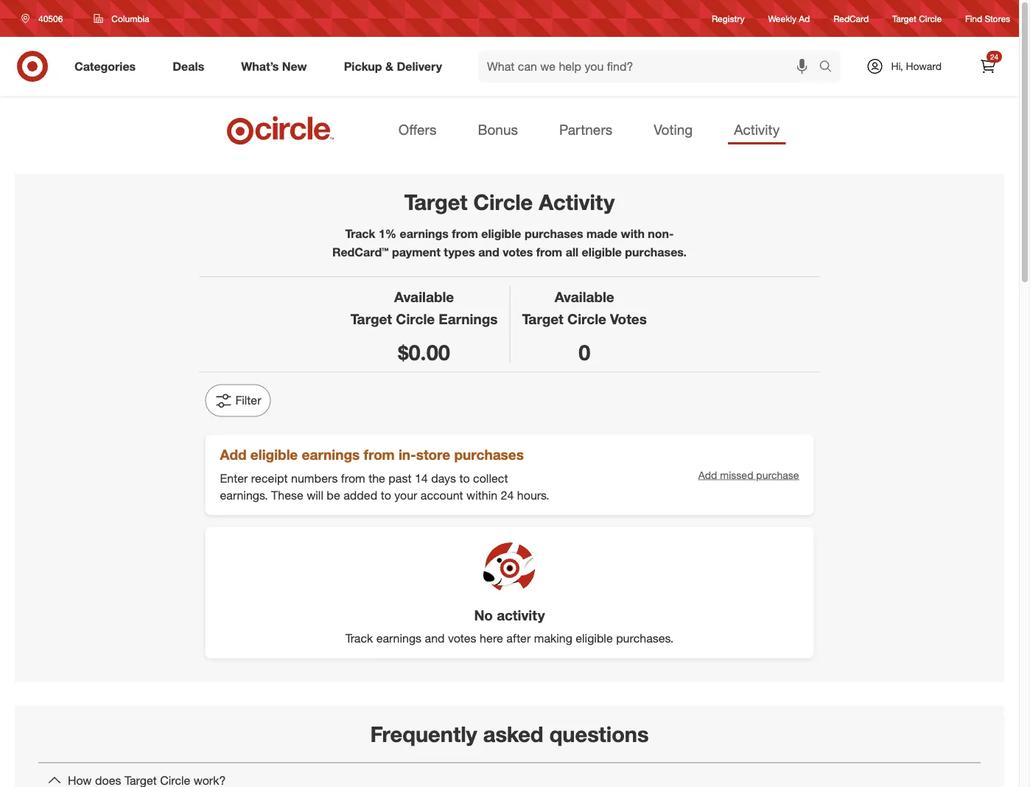 Task type: locate. For each thing, give the bounding box(es) containing it.
earnings inside track 1% earnings from eligible purchases made with non- redcard™ payment types and votes from all eligible purchases.
[[400, 227, 449, 241]]

0 vertical spatial track
[[345, 227, 376, 241]]

1 vertical spatial track
[[346, 631, 373, 646]]

track
[[345, 227, 376, 241], [346, 631, 373, 646]]

payment
[[392, 245, 441, 260]]

voting
[[654, 121, 693, 138]]

columbia button
[[84, 5, 159, 32]]

0 vertical spatial votes
[[503, 245, 533, 260]]

1 horizontal spatial to
[[460, 471, 470, 485]]

redcard link
[[834, 12, 869, 25]]

What can we help you find? suggestions appear below search field
[[478, 50, 823, 83]]

enter
[[220, 471, 248, 485]]

available inside available target circle earnings
[[394, 288, 454, 305]]

purchases
[[525, 227, 583, 241], [454, 446, 524, 463]]

to down the
[[381, 488, 391, 502]]

target
[[893, 13, 917, 24], [404, 189, 468, 215], [351, 310, 392, 327], [522, 310, 564, 327]]

circle up 0
[[568, 310, 607, 327]]

1 vertical spatial and
[[425, 631, 445, 646]]

add up enter
[[220, 446, 247, 463]]

from up added
[[341, 471, 365, 485]]

1 horizontal spatial add
[[699, 468, 717, 481]]

from
[[452, 227, 478, 241], [536, 245, 563, 260], [364, 446, 395, 463], [341, 471, 365, 485]]

votes down target circle activity
[[503, 245, 533, 260]]

available for 0
[[555, 288, 615, 305]]

available for $0.00
[[394, 288, 454, 305]]

circle up $0.00 at the top left of the page
[[396, 310, 435, 327]]

what's new
[[241, 59, 307, 73]]

14
[[415, 471, 428, 485]]

receipt
[[251, 471, 288, 485]]

1 horizontal spatial 24
[[991, 52, 999, 61]]

purchase
[[757, 468, 799, 481]]

earnings
[[400, 227, 449, 241], [302, 446, 360, 463], [376, 631, 422, 646]]

partners
[[559, 121, 613, 138]]

track earnings and votes here after making eligible purchases.
[[346, 631, 674, 646]]

circle
[[919, 13, 942, 24], [474, 189, 533, 215], [396, 310, 435, 327], [568, 310, 607, 327]]

account
[[421, 488, 463, 502]]

within
[[467, 488, 498, 502]]

1 vertical spatial earnings
[[302, 446, 360, 463]]

1 horizontal spatial and
[[479, 245, 500, 260]]

40506 button
[[12, 5, 78, 32]]

pickup & delivery link
[[331, 50, 461, 83]]

activity
[[734, 121, 780, 138], [539, 189, 615, 215]]

1 horizontal spatial purchases
[[525, 227, 583, 241]]

2 track from the top
[[346, 631, 373, 646]]

types
[[444, 245, 475, 260]]

1 available from the left
[[394, 288, 454, 305]]

0 horizontal spatial and
[[425, 631, 445, 646]]

stores
[[985, 13, 1011, 24]]

to right 'days'
[[460, 471, 470, 485]]

0 horizontal spatial 24
[[501, 488, 514, 502]]

purchases inside track 1% earnings from eligible purchases made with non- redcard™ payment types and votes from all eligible purchases.
[[525, 227, 583, 241]]

0 vertical spatial purchases.
[[625, 245, 687, 260]]

available down all
[[555, 288, 615, 305]]

0 vertical spatial to
[[460, 471, 470, 485]]

from up types
[[452, 227, 478, 241]]

1 vertical spatial add
[[699, 468, 717, 481]]

0 vertical spatial earnings
[[400, 227, 449, 241]]

purchases up 'collect'
[[454, 446, 524, 463]]

0 horizontal spatial activity
[[539, 189, 615, 215]]

0 horizontal spatial to
[[381, 488, 391, 502]]

weekly
[[768, 13, 797, 24]]

add
[[220, 446, 247, 463], [699, 468, 717, 481]]

40506
[[38, 13, 63, 24]]

1 vertical spatial purchases.
[[616, 631, 674, 646]]

your
[[395, 488, 417, 502]]

1 track from the top
[[345, 227, 376, 241]]

votes left here
[[448, 631, 477, 646]]

available
[[394, 288, 454, 305], [555, 288, 615, 305]]

available inside available target circle votes
[[555, 288, 615, 305]]

will
[[307, 488, 324, 502]]

and
[[479, 245, 500, 260], [425, 631, 445, 646]]

add left missed
[[699, 468, 717, 481]]

votes
[[503, 245, 533, 260], [448, 631, 477, 646]]

24 down 'collect'
[[501, 488, 514, 502]]

1 vertical spatial purchases
[[454, 446, 524, 463]]

partners link
[[554, 116, 619, 145]]

and left here
[[425, 631, 445, 646]]

0 horizontal spatial available
[[394, 288, 454, 305]]

eligible up receipt
[[250, 446, 298, 463]]

0 vertical spatial and
[[479, 245, 500, 260]]

24 down stores at the right top of the page
[[991, 52, 999, 61]]

add for add eligible earnings from in-store purchases
[[220, 446, 247, 463]]

from inside "enter receipt numbers from the past 14 days to collect earnings. these will be added to your account within 24 hours."
[[341, 471, 365, 485]]

available down payment
[[394, 288, 454, 305]]

1 horizontal spatial activity
[[734, 121, 780, 138]]

0 vertical spatial add
[[220, 446, 247, 463]]

target circle link
[[893, 12, 942, 25]]

purchases up all
[[525, 227, 583, 241]]

filter button
[[205, 385, 271, 417]]

and right types
[[479, 245, 500, 260]]

0 horizontal spatial votes
[[448, 631, 477, 646]]

available target circle earnings
[[351, 288, 498, 327]]

weekly ad link
[[768, 12, 810, 25]]

1 horizontal spatial available
[[555, 288, 615, 305]]

added
[[344, 488, 378, 502]]

redcard
[[834, 13, 869, 24]]

24 link
[[972, 50, 1005, 83]]

0 horizontal spatial add
[[220, 446, 247, 463]]

1 vertical spatial 24
[[501, 488, 514, 502]]

0 vertical spatial purchases
[[525, 227, 583, 241]]

these
[[271, 488, 303, 502]]

eligible down "made"
[[582, 245, 622, 260]]

search button
[[813, 50, 848, 86]]

and inside track 1% earnings from eligible purchases made with non- redcard™ payment types and votes from all eligible purchases.
[[479, 245, 500, 260]]

track 1% earnings from eligible purchases made with non- redcard™ payment types and votes from all eligible purchases.
[[332, 227, 687, 260]]

deals
[[173, 59, 204, 73]]

1 horizontal spatial votes
[[503, 245, 533, 260]]

purchases.
[[625, 245, 687, 260], [616, 631, 674, 646]]

target circle logo image
[[225, 115, 337, 146]]

add for add missed purchase
[[699, 468, 717, 481]]

with
[[621, 227, 645, 241]]

track inside track 1% earnings from eligible purchases made with non- redcard™ payment types and votes from all eligible purchases.
[[345, 227, 376, 241]]

2 available from the left
[[555, 288, 615, 305]]

from up the
[[364, 446, 395, 463]]

offers link
[[393, 116, 443, 145]]

hours.
[[517, 488, 550, 502]]

track for earnings
[[346, 631, 373, 646]]

circle up track 1% earnings from eligible purchases made with non- redcard™ payment types and votes from all eligible purchases.
[[474, 189, 533, 215]]



Task type: describe. For each thing, give the bounding box(es) containing it.
past
[[389, 471, 412, 485]]

add eligible earnings from in-store purchases
[[220, 446, 524, 463]]

0 vertical spatial 24
[[991, 52, 999, 61]]

eligible down target circle activity
[[481, 227, 521, 241]]

missed
[[720, 468, 754, 481]]

add missed purchase
[[699, 468, 799, 481]]

hi,
[[891, 60, 903, 73]]

1 vertical spatial to
[[381, 488, 391, 502]]

hi, howard
[[891, 60, 942, 73]]

2 vertical spatial earnings
[[376, 631, 422, 646]]

target circle
[[893, 13, 942, 24]]

0 vertical spatial activity
[[734, 121, 780, 138]]

no activity
[[474, 607, 545, 624]]

redcard™
[[332, 245, 389, 260]]

from for store
[[364, 446, 395, 463]]

frequently
[[370, 721, 477, 747]]

frequently asked questions
[[370, 721, 649, 747]]

filter
[[236, 393, 261, 408]]

activity link
[[728, 116, 786, 145]]

bonus
[[478, 121, 518, 138]]

enter receipt numbers from the past 14 days to collect earnings. these will be added to your account within 24 hours.
[[220, 471, 550, 502]]

0 horizontal spatial purchases
[[454, 446, 524, 463]]

new
[[282, 59, 307, 73]]

find stores
[[966, 13, 1011, 24]]

days
[[431, 471, 456, 485]]

bonus link
[[472, 116, 524, 145]]

eligible right making
[[576, 631, 613, 646]]

what's
[[241, 59, 279, 73]]

earnings
[[439, 310, 498, 327]]

target inside available target circle earnings
[[351, 310, 392, 327]]

votes inside track 1% earnings from eligible purchases made with non- redcard™ payment types and votes from all eligible purchases.
[[503, 245, 533, 260]]

here
[[480, 631, 503, 646]]

circle inside available target circle votes
[[568, 310, 607, 327]]

target circle activity
[[404, 189, 615, 215]]

votes
[[610, 310, 647, 327]]

questions
[[550, 721, 649, 747]]

be
[[327, 488, 340, 502]]

search
[[813, 60, 848, 75]]

howard
[[906, 60, 942, 73]]

from for past
[[341, 471, 365, 485]]

making
[[534, 631, 573, 646]]

pickup & delivery
[[344, 59, 442, 73]]

earnings for eligible
[[302, 446, 360, 463]]

circle left find
[[919, 13, 942, 24]]

from left all
[[536, 245, 563, 260]]

earnings for 1%
[[400, 227, 449, 241]]

weekly ad
[[768, 13, 810, 24]]

offers
[[399, 121, 437, 138]]

numbers
[[291, 471, 338, 485]]

track for 1%
[[345, 227, 376, 241]]

collect
[[473, 471, 508, 485]]

what's new link
[[229, 50, 326, 83]]

0
[[579, 339, 591, 365]]

24 inside "enter receipt numbers from the past 14 days to collect earnings. these will be added to your account within 24 hours."
[[501, 488, 514, 502]]

store
[[416, 446, 450, 463]]

pickup
[[344, 59, 382, 73]]

earnings.
[[220, 488, 268, 502]]

registry link
[[712, 12, 745, 25]]

registry
[[712, 13, 745, 24]]

non-
[[648, 227, 674, 241]]

1%
[[379, 227, 397, 241]]

categories
[[74, 59, 136, 73]]

voting link
[[648, 116, 699, 145]]

1 vertical spatial activity
[[539, 189, 615, 215]]

no
[[474, 607, 493, 624]]

&
[[386, 59, 394, 73]]

asked
[[483, 721, 544, 747]]

delivery
[[397, 59, 442, 73]]

made
[[587, 227, 618, 241]]

target inside available target circle votes
[[522, 310, 564, 327]]

available target circle votes
[[522, 288, 647, 327]]

circle inside available target circle earnings
[[396, 310, 435, 327]]

from for purchases
[[452, 227, 478, 241]]

deals link
[[160, 50, 223, 83]]

categories link
[[62, 50, 154, 83]]

purchases. inside track 1% earnings from eligible purchases made with non- redcard™ payment types and votes from all eligible purchases.
[[625, 245, 687, 260]]

find
[[966, 13, 983, 24]]

after
[[507, 631, 531, 646]]

columbia
[[112, 13, 149, 24]]

ad
[[799, 13, 810, 24]]

add missed purchase link
[[699, 468, 799, 482]]

activity
[[497, 607, 545, 624]]

$0.00
[[398, 339, 450, 365]]

the
[[369, 471, 385, 485]]

all
[[566, 245, 579, 260]]

1 vertical spatial votes
[[448, 631, 477, 646]]

in-
[[399, 446, 416, 463]]

find stores link
[[966, 12, 1011, 25]]



Task type: vqa. For each thing, say whether or not it's contained in the screenshot.
- within Watermelon Spears - 1lb
no



